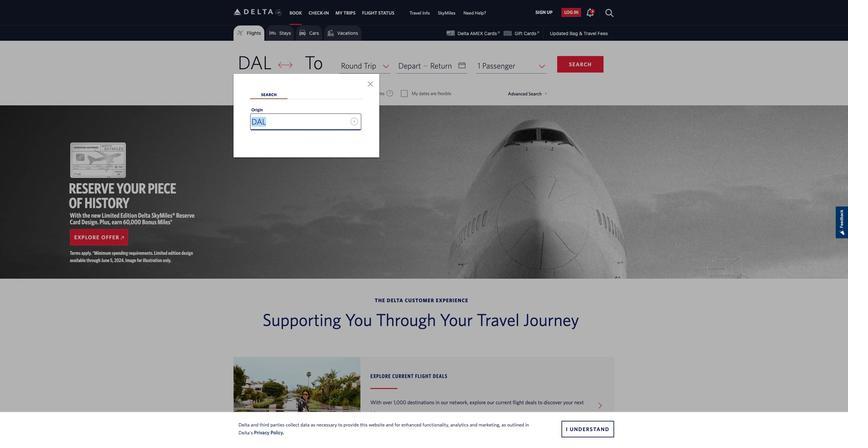 Task type: vqa. For each thing, say whether or not it's contained in the screenshot.
delta air lines image
yes



Task type: locate. For each thing, give the bounding box(es) containing it.
tab panel
[[0, 41, 848, 105]]

None checkbox
[[283, 90, 289, 97], [401, 90, 407, 97], [283, 90, 289, 97], [401, 90, 407, 97]]

None text field
[[397, 58, 467, 74], [251, 114, 361, 130], [397, 58, 467, 74], [251, 114, 361, 130]]

tab list
[[286, 0, 490, 25], [250, 90, 363, 131]]

0 vertical spatial tab list
[[286, 0, 490, 25]]

external link icon image
[[121, 236, 124, 240]]



Task type: describe. For each thing, give the bounding box(es) containing it.
skyteam image
[[276, 2, 282, 23]]

1 vertical spatial tab list
[[250, 90, 363, 131]]

delta air lines image
[[234, 1, 273, 22]]

the new limited edition delta skymiles® reserve card image
[[70, 143, 126, 178]]



